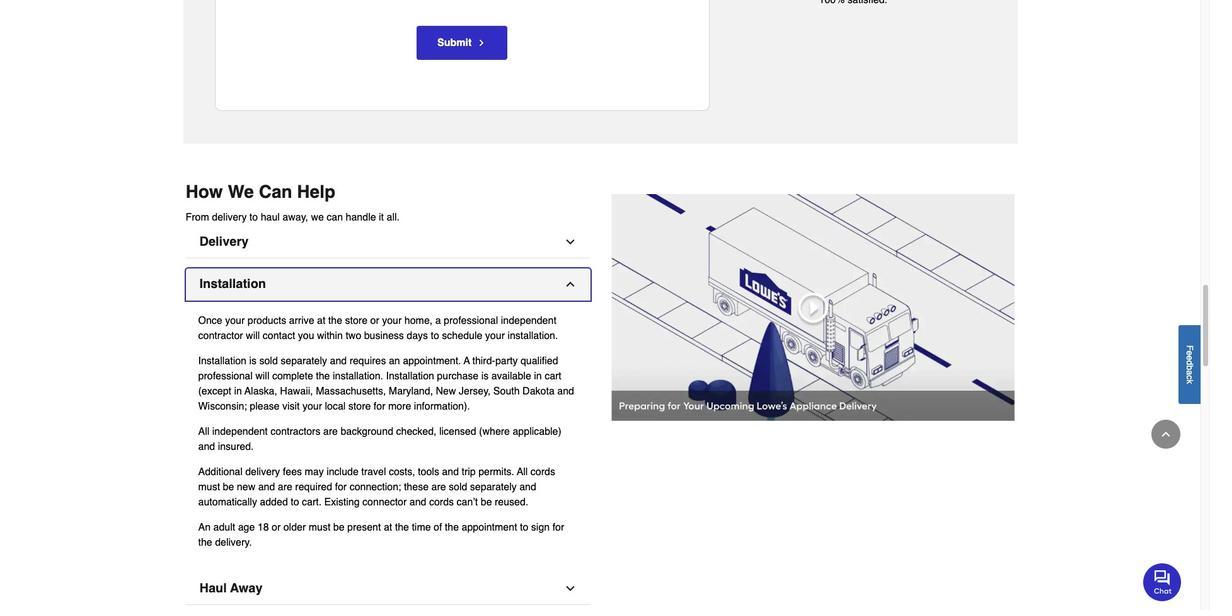 Task type: vqa. For each thing, say whether or not it's contained in the screenshot.
Contractors
yes



Task type: describe. For each thing, give the bounding box(es) containing it.
products
[[248, 315, 286, 326]]

installation. inside "once your products arrive at the store or your home, a professional independent contractor will contact you within two business days to schedule your installation."
[[508, 330, 558, 342]]

once your products arrive at the store or your home, a professional independent contractor will contact you within two business days to schedule your installation.
[[198, 315, 558, 342]]

f
[[1185, 345, 1196, 351]]

party
[[496, 355, 518, 367]]

existing
[[324, 497, 360, 508]]

the left time
[[395, 522, 409, 533]]

and down within
[[330, 355, 347, 367]]

complete
[[272, 371, 313, 382]]

to inside additional delivery fees may include travel costs, tools and trip permits. all cords must be new and are required for connection; these are sold separately and automatically added to cart. existing connector and cords can't be reused.
[[291, 497, 299, 508]]

added
[[260, 497, 288, 508]]

delivery for from
[[212, 212, 247, 223]]

costs,
[[389, 466, 415, 478]]

visit
[[282, 401, 300, 412]]

available
[[492, 371, 531, 382]]

b
[[1185, 365, 1196, 370]]

schedule
[[442, 330, 483, 342]]

south
[[494, 386, 520, 397]]

and down these
[[410, 497, 427, 508]]

connector
[[363, 497, 407, 508]]

1 horizontal spatial cords
[[531, 466, 556, 478]]

installation for installation is sold separately and requires an appointment. a third-party qualified professional will complete the installation. installation purchase is available in cart (except in alaska, hawaii, massachusetts, maryland, new jersey, south dakota and wisconsin; please visit your local store for more information).
[[198, 355, 247, 367]]

professional inside "once your products arrive at the store or your home, a professional independent contractor will contact you within two business days to schedule your installation."
[[444, 315, 498, 326]]

0 horizontal spatial be
[[223, 481, 234, 493]]

required
[[295, 481, 332, 493]]

0 horizontal spatial are
[[278, 481, 293, 493]]

from
[[186, 212, 209, 223]]

contractors
[[271, 426, 321, 437]]

haul away button
[[186, 573, 591, 605]]

2 e from the top
[[1185, 355, 1196, 360]]

an
[[389, 355, 400, 367]]

2 horizontal spatial be
[[481, 497, 492, 508]]

an adult age 18 or older must be present at the time of the appointment to sign for the delivery.
[[198, 522, 565, 548]]

requires
[[350, 355, 386, 367]]

within
[[317, 330, 343, 342]]

these
[[404, 481, 429, 493]]

chevron up image inside the installation button
[[564, 278, 577, 290]]

permits.
[[479, 466, 515, 478]]

wisconsin;
[[198, 401, 247, 412]]

cart
[[545, 371, 562, 382]]

cart.
[[302, 497, 322, 508]]

days
[[407, 330, 428, 342]]

an
[[198, 522, 211, 533]]

alaska,
[[245, 386, 277, 397]]

sold inside installation is sold separately and requires an appointment. a third-party qualified professional will complete the installation. installation purchase is available in cart (except in alaska, hawaii, massachusetts, maryland, new jersey, south dakota and wisconsin; please visit your local store for more information).
[[259, 355, 278, 367]]

separately inside installation is sold separately and requires an appointment. a third-party qualified professional will complete the installation. installation purchase is available in cart (except in alaska, hawaii, massachusetts, maryland, new jersey, south dakota and wisconsin; please visit your local store for more information).
[[281, 355, 327, 367]]

adult
[[213, 522, 235, 533]]

2 horizontal spatial are
[[432, 481, 446, 493]]

can't
[[457, 497, 478, 508]]

qualified
[[521, 355, 558, 367]]

handle
[[346, 212, 376, 223]]

installation for installation
[[200, 277, 266, 291]]

how
[[186, 182, 223, 202]]

age
[[238, 522, 255, 533]]

appointment
[[462, 522, 517, 533]]

maryland,
[[389, 386, 433, 397]]

independent inside "once your products arrive at the store or your home, a professional independent contractor will contact you within two business days to schedule your installation."
[[501, 315, 557, 326]]

(except
[[198, 386, 231, 397]]

and up added
[[258, 481, 275, 493]]

chevron up image inside scroll to top 'element'
[[1160, 428, 1173, 441]]

delivery button
[[186, 226, 591, 258]]

licensed
[[439, 426, 476, 437]]

older
[[284, 522, 306, 533]]

time
[[412, 522, 431, 533]]

for inside additional delivery fees may include travel costs, tools and trip permits. all cords must be new and are required for connection; these are sold separately and automatically added to cart. existing connector and cords can't be reused.
[[335, 481, 347, 493]]

will inside "once your products arrive at the store or your home, a professional independent contractor will contact you within two business days to schedule your installation."
[[246, 330, 260, 342]]

will inside installation is sold separately and requires an appointment. a third-party qualified professional will complete the installation. installation purchase is available in cart (except in alaska, hawaii, massachusetts, maryland, new jersey, south dakota and wisconsin; please visit your local store for more information).
[[256, 371, 270, 382]]

separately inside additional delivery fees may include travel costs, tools and trip permits. all cords must be new and are required for connection; these are sold separately and automatically added to cart. existing connector and cords can't be reused.
[[470, 481, 517, 493]]

installation. inside installation is sold separately and requires an appointment. a third-party qualified professional will complete the installation. installation purchase is available in cart (except in alaska, hawaii, massachusetts, maryland, new jersey, south dakota and wisconsin; please visit your local store for more information).
[[333, 371, 383, 382]]

you
[[298, 330, 314, 342]]

the down an
[[198, 537, 212, 548]]

be inside an adult age 18 or older must be present at the time of the appointment to sign for the delivery.
[[333, 522, 345, 533]]

1 e from the top
[[1185, 351, 1196, 355]]

chevron right image
[[477, 38, 487, 48]]

to inside an adult age 18 or older must be present at the time of the appointment to sign for the delivery.
[[520, 522, 529, 533]]

for inside an adult age 18 or older must be present at the time of the appointment to sign for the delivery.
[[553, 522, 565, 533]]

to inside "once your products arrive at the store or your home, a professional independent contractor will contact you within two business days to schedule your installation."
[[431, 330, 439, 342]]

installation is sold separately and requires an appointment. a third-party qualified professional will complete the installation. installation purchase is available in cart (except in alaska, hawaii, massachusetts, maryland, new jersey, south dakota and wisconsin; please visit your local store for more information).
[[198, 355, 574, 412]]

f e e d b a c k button
[[1179, 325, 1201, 404]]

chevron down image for haul away
[[564, 582, 577, 595]]

two
[[346, 330, 361, 342]]

travel
[[361, 466, 386, 478]]

18
[[258, 522, 269, 533]]

all inside additional delivery fees may include travel costs, tools and trip permits. all cords must be new and are required for connection; these are sold separately and automatically added to cart. existing connector and cords can't be reused.
[[517, 466, 528, 478]]

(where
[[479, 426, 510, 437]]

away,
[[283, 212, 308, 223]]

1 vertical spatial in
[[234, 386, 242, 397]]

store inside "once your products arrive at the store or your home, a professional independent contractor will contact you within two business days to schedule your installation."
[[345, 315, 368, 326]]

checked,
[[396, 426, 437, 437]]

0 vertical spatial is
[[249, 355, 257, 367]]

massachusetts,
[[316, 386, 386, 397]]

connection;
[[350, 481, 401, 493]]

new
[[436, 386, 456, 397]]

jersey,
[[459, 386, 491, 397]]

automatically
[[198, 497, 257, 508]]

help
[[297, 182, 335, 202]]

submit
[[438, 37, 472, 48]]



Task type: locate. For each thing, give the bounding box(es) containing it.
1 vertical spatial professional
[[198, 371, 253, 382]]

contact
[[263, 330, 295, 342]]

to right days
[[431, 330, 439, 342]]

your inside installation is sold separately and requires an appointment. a third-party qualified professional will complete the installation. installation purchase is available in cart (except in alaska, hawaii, massachusetts, maryland, new jersey, south dakota and wisconsin; please visit your local store for more information).
[[303, 401, 322, 412]]

store up two
[[345, 315, 368, 326]]

installation.
[[508, 330, 558, 342], [333, 371, 383, 382]]

are
[[323, 426, 338, 437], [278, 481, 293, 493], [432, 481, 446, 493]]

0 horizontal spatial at
[[317, 315, 326, 326]]

sold down contact
[[259, 355, 278, 367]]

1 vertical spatial is
[[482, 371, 489, 382]]

must right the older
[[309, 522, 331, 533]]

0 horizontal spatial independent
[[212, 426, 268, 437]]

sold inside additional delivery fees may include travel costs, tools and trip permits. all cords must be new and are required for connection; these are sold separately and automatically added to cart. existing connector and cords can't be reused.
[[449, 481, 468, 493]]

0 vertical spatial independent
[[501, 315, 557, 326]]

independent up insured.
[[212, 426, 268, 437]]

0 horizontal spatial must
[[198, 481, 220, 493]]

scroll to top element
[[1152, 420, 1181, 449]]

sign
[[531, 522, 550, 533]]

haul
[[261, 212, 280, 223]]

it
[[379, 212, 384, 223]]

arrive
[[289, 315, 314, 326]]

professional
[[444, 315, 498, 326], [198, 371, 253, 382]]

separately
[[281, 355, 327, 367], [470, 481, 517, 493]]

1 vertical spatial be
[[481, 497, 492, 508]]

can
[[259, 182, 292, 202]]

1 vertical spatial will
[[256, 371, 270, 382]]

a video describing appliance delivery and steps you can take to help ensure a seamless delivery. image
[[611, 194, 1016, 421]]

all down wisconsin;
[[198, 426, 210, 437]]

and
[[330, 355, 347, 367], [558, 386, 574, 397], [198, 441, 215, 452], [442, 466, 459, 478], [258, 481, 275, 493], [520, 481, 536, 493], [410, 497, 427, 508]]

may
[[305, 466, 324, 478]]

1 horizontal spatial sold
[[449, 481, 468, 493]]

and left trip
[[442, 466, 459, 478]]

include
[[327, 466, 359, 478]]

0 horizontal spatial is
[[249, 355, 257, 367]]

fees
[[283, 466, 302, 478]]

at up within
[[317, 315, 326, 326]]

1 horizontal spatial installation.
[[508, 330, 558, 342]]

1 vertical spatial independent
[[212, 426, 268, 437]]

at inside "once your products arrive at the store or your home, a professional independent contractor will contact you within two business days to schedule your installation."
[[317, 315, 326, 326]]

additional delivery fees may include travel costs, tools and trip permits. all cords must be new and are required for connection; these are sold separately and automatically added to cart. existing connector and cords can't be reused.
[[198, 466, 556, 508]]

2 horizontal spatial for
[[553, 522, 565, 533]]

be left present
[[333, 522, 345, 533]]

e up d
[[1185, 351, 1196, 355]]

can
[[327, 212, 343, 223]]

and inside all independent contractors are background checked, licensed (where applicable) and insured.
[[198, 441, 215, 452]]

0 vertical spatial store
[[345, 315, 368, 326]]

third-
[[473, 355, 496, 367]]

1 vertical spatial installation.
[[333, 371, 383, 382]]

0 vertical spatial for
[[374, 401, 386, 412]]

installation button
[[186, 268, 591, 301]]

please
[[250, 401, 280, 412]]

the inside "once your products arrive at the store or your home, a professional independent contractor will contact you within two business days to schedule your installation."
[[328, 315, 342, 326]]

delivery
[[212, 212, 247, 223], [245, 466, 280, 478]]

1 horizontal spatial all
[[517, 466, 528, 478]]

dakota
[[523, 386, 555, 397]]

a inside the f e e d b a c k button
[[1185, 370, 1196, 375]]

all right permits.
[[517, 466, 528, 478]]

insured.
[[218, 441, 254, 452]]

how we can help
[[186, 182, 335, 202]]

for up existing
[[335, 481, 347, 493]]

cords down applicable)
[[531, 466, 556, 478]]

0 vertical spatial installation.
[[508, 330, 558, 342]]

1 vertical spatial separately
[[470, 481, 517, 493]]

are down local at the bottom
[[323, 426, 338, 437]]

a inside "once your products arrive at the store or your home, a professional independent contractor will contact you within two business days to schedule your installation."
[[436, 315, 441, 326]]

1 vertical spatial must
[[309, 522, 331, 533]]

is up alaska,
[[249, 355, 257, 367]]

store inside installation is sold separately and requires an appointment. a third-party qualified professional will complete the installation. installation purchase is available in cart (except in alaska, hawaii, massachusetts, maryland, new jersey, south dakota and wisconsin; please visit your local store for more information).
[[349, 401, 371, 412]]

a up k
[[1185, 370, 1196, 375]]

all inside all independent contractors are background checked, licensed (where applicable) and insured.
[[198, 426, 210, 437]]

we
[[311, 212, 324, 223]]

0 horizontal spatial chevron up image
[[564, 278, 577, 290]]

1 vertical spatial store
[[349, 401, 371, 412]]

delivery inside additional delivery fees may include travel costs, tools and trip permits. all cords must be new and are required for connection; these are sold separately and automatically added to cart. existing connector and cords can't be reused.
[[245, 466, 280, 478]]

separately up complete in the bottom of the page
[[281, 355, 327, 367]]

home,
[[405, 315, 433, 326]]

0 vertical spatial chevron up image
[[564, 278, 577, 290]]

must inside additional delivery fees may include travel costs, tools and trip permits. all cords must be new and are required for connection; these are sold separately and automatically added to cart. existing connector and cords can't be reused.
[[198, 481, 220, 493]]

1 horizontal spatial must
[[309, 522, 331, 533]]

delivery
[[200, 234, 249, 249]]

1 vertical spatial sold
[[449, 481, 468, 493]]

be right can't
[[481, 497, 492, 508]]

professional inside installation is sold separately and requires an appointment. a third-party qualified professional will complete the installation. installation purchase is available in cart (except in alaska, hawaii, massachusetts, maryland, new jersey, south dakota and wisconsin; please visit your local store for more information).
[[198, 371, 253, 382]]

0 vertical spatial sold
[[259, 355, 278, 367]]

0 vertical spatial professional
[[444, 315, 498, 326]]

the up within
[[328, 315, 342, 326]]

e up b
[[1185, 355, 1196, 360]]

and down cart
[[558, 386, 574, 397]]

for inside installation is sold separately and requires an appointment. a third-party qualified professional will complete the installation. installation purchase is available in cart (except in alaska, hawaii, massachusetts, maryland, new jersey, south dakota and wisconsin; please visit your local store for more information).
[[374, 401, 386, 412]]

installation inside button
[[200, 277, 266, 291]]

once
[[198, 315, 222, 326]]

chat invite button image
[[1144, 563, 1182, 601]]

delivery up "delivery"
[[212, 212, 247, 223]]

installation down "delivery"
[[200, 277, 266, 291]]

store
[[345, 315, 368, 326], [349, 401, 371, 412]]

contractor
[[198, 330, 243, 342]]

chevron down image inside "haul away" button
[[564, 582, 577, 595]]

installation up maryland,
[[386, 371, 434, 382]]

and up reused.
[[520, 481, 536, 493]]

1 horizontal spatial separately
[[470, 481, 517, 493]]

0 vertical spatial in
[[534, 371, 542, 382]]

1 vertical spatial or
[[272, 522, 281, 533]]

0 vertical spatial or
[[370, 315, 379, 326]]

to left haul
[[250, 212, 258, 223]]

1 horizontal spatial professional
[[444, 315, 498, 326]]

0 vertical spatial a
[[436, 315, 441, 326]]

is down third-
[[482, 371, 489, 382]]

to
[[250, 212, 258, 223], [431, 330, 439, 342], [291, 497, 299, 508], [520, 522, 529, 533]]

2 vertical spatial be
[[333, 522, 345, 533]]

away
[[230, 581, 263, 596]]

present
[[347, 522, 381, 533]]

1 horizontal spatial chevron up image
[[1160, 428, 1173, 441]]

2 vertical spatial for
[[553, 522, 565, 533]]

1 vertical spatial delivery
[[245, 466, 280, 478]]

independent inside all independent contractors are background checked, licensed (where applicable) and insured.
[[212, 426, 268, 437]]

are down fees
[[278, 481, 293, 493]]

hawaii,
[[280, 386, 313, 397]]

chevron up image
[[564, 278, 577, 290], [1160, 428, 1173, 441]]

0 horizontal spatial separately
[[281, 355, 327, 367]]

d
[[1185, 360, 1196, 365]]

haul
[[200, 581, 227, 596]]

your right visit
[[303, 401, 322, 412]]

1 horizontal spatial at
[[384, 522, 392, 533]]

0 horizontal spatial professional
[[198, 371, 253, 382]]

at inside an adult age 18 or older must be present at the time of the appointment to sign for the delivery.
[[384, 522, 392, 533]]

0 horizontal spatial in
[[234, 386, 242, 397]]

a
[[464, 355, 470, 367]]

cords up the of
[[429, 497, 454, 508]]

k
[[1185, 379, 1196, 384]]

professional up schedule
[[444, 315, 498, 326]]

1 chevron down image from the top
[[564, 236, 577, 248]]

1 horizontal spatial be
[[333, 522, 345, 533]]

a right home,
[[436, 315, 441, 326]]

0 vertical spatial delivery
[[212, 212, 247, 223]]

delivery for additional
[[245, 466, 280, 478]]

the
[[328, 315, 342, 326], [316, 371, 330, 382], [395, 522, 409, 533], [445, 522, 459, 533], [198, 537, 212, 548]]

professional up (except
[[198, 371, 253, 382]]

1 vertical spatial cords
[[429, 497, 454, 508]]

2 vertical spatial installation
[[386, 371, 434, 382]]

must inside an adult age 18 or older must be present at the time of the appointment to sign for the delivery.
[[309, 522, 331, 533]]

will
[[246, 330, 260, 342], [256, 371, 270, 382]]

1 vertical spatial at
[[384, 522, 392, 533]]

0 horizontal spatial or
[[272, 522, 281, 533]]

separately down permits.
[[470, 481, 517, 493]]

independent
[[501, 315, 557, 326], [212, 426, 268, 437]]

0 horizontal spatial all
[[198, 426, 210, 437]]

installation down contractor
[[198, 355, 247, 367]]

0 vertical spatial cords
[[531, 466, 556, 478]]

store down the massachusetts,
[[349, 401, 371, 412]]

additional
[[198, 466, 243, 478]]

your up third-
[[485, 330, 505, 342]]

are down the "tools"
[[432, 481, 446, 493]]

your up business
[[382, 315, 402, 326]]

and up additional
[[198, 441, 215, 452]]

1 horizontal spatial is
[[482, 371, 489, 382]]

cords
[[531, 466, 556, 478], [429, 497, 454, 508]]

all.
[[387, 212, 400, 223]]

all independent contractors are background checked, licensed (where applicable) and insured.
[[198, 426, 562, 452]]

appointment.
[[403, 355, 461, 367]]

sold up can't
[[449, 481, 468, 493]]

0 vertical spatial must
[[198, 481, 220, 493]]

trip
[[462, 466, 476, 478]]

information).
[[414, 401, 470, 412]]

or
[[370, 315, 379, 326], [272, 522, 281, 533]]

1 vertical spatial for
[[335, 481, 347, 493]]

0 horizontal spatial for
[[335, 481, 347, 493]]

business
[[364, 330, 404, 342]]

are inside all independent contractors are background checked, licensed (where applicable) and insured.
[[323, 426, 338, 437]]

installation. up qualified
[[508, 330, 558, 342]]

0 vertical spatial at
[[317, 315, 326, 326]]

at
[[317, 315, 326, 326], [384, 522, 392, 533]]

1 horizontal spatial for
[[374, 401, 386, 412]]

haul away
[[200, 581, 263, 596]]

1 vertical spatial installation
[[198, 355, 247, 367]]

1 horizontal spatial are
[[323, 426, 338, 437]]

the inside installation is sold separately and requires an appointment. a third-party qualified professional will complete the installation. installation purchase is available in cart (except in alaska, hawaii, massachusetts, maryland, new jersey, south dakota and wisconsin; please visit your local store for more information).
[[316, 371, 330, 382]]

be up automatically
[[223, 481, 234, 493]]

0 vertical spatial be
[[223, 481, 234, 493]]

1 horizontal spatial a
[[1185, 370, 1196, 375]]

local
[[325, 401, 346, 412]]

1 vertical spatial all
[[517, 466, 528, 478]]

in up wisconsin;
[[234, 386, 242, 397]]

delivery up new
[[245, 466, 280, 478]]

1 horizontal spatial independent
[[501, 315, 557, 326]]

1 horizontal spatial or
[[370, 315, 379, 326]]

will up alaska,
[[256, 371, 270, 382]]

the right complete in the bottom of the page
[[316, 371, 330, 382]]

at right present
[[384, 522, 392, 533]]

0 horizontal spatial a
[[436, 315, 441, 326]]

chevron down image for delivery
[[564, 236, 577, 248]]

of
[[434, 522, 442, 533]]

your up contractor
[[225, 315, 245, 326]]

0 vertical spatial separately
[[281, 355, 327, 367]]

in left cart
[[534, 371, 542, 382]]

chevron down image inside delivery button
[[564, 236, 577, 248]]

submit button
[[417, 26, 508, 60]]

we
[[228, 182, 254, 202]]

to left cart. in the bottom of the page
[[291, 497, 299, 508]]

0 vertical spatial installation
[[200, 277, 266, 291]]

0 horizontal spatial installation.
[[333, 371, 383, 382]]

1 vertical spatial a
[[1185, 370, 1196, 375]]

must down additional
[[198, 481, 220, 493]]

0 horizontal spatial sold
[[259, 355, 278, 367]]

delivery.
[[215, 537, 252, 548]]

or up business
[[370, 315, 379, 326]]

0 vertical spatial will
[[246, 330, 260, 342]]

1 vertical spatial chevron down image
[[564, 582, 577, 595]]

more
[[388, 401, 411, 412]]

the right the of
[[445, 522, 459, 533]]

will down 'products'
[[246, 330, 260, 342]]

f e e d b a c k
[[1185, 345, 1196, 384]]

0 vertical spatial all
[[198, 426, 210, 437]]

independent up qualified
[[501, 315, 557, 326]]

in
[[534, 371, 542, 382], [234, 386, 242, 397]]

to left sign
[[520, 522, 529, 533]]

applicable)
[[513, 426, 562, 437]]

2 chevron down image from the top
[[564, 582, 577, 595]]

for left more
[[374, 401, 386, 412]]

chevron down image
[[564, 236, 577, 248], [564, 582, 577, 595]]

tools
[[418, 466, 439, 478]]

or inside an adult age 18 or older must be present at the time of the appointment to sign for the delivery.
[[272, 522, 281, 533]]

1 vertical spatial chevron up image
[[1160, 428, 1173, 441]]

for right sign
[[553, 522, 565, 533]]

1 horizontal spatial in
[[534, 371, 542, 382]]

installation. up the massachusetts,
[[333, 371, 383, 382]]

or inside "once your products arrive at the store or your home, a professional independent contractor will contact you within two business days to schedule your installation."
[[370, 315, 379, 326]]

c
[[1185, 375, 1196, 379]]

0 vertical spatial chevron down image
[[564, 236, 577, 248]]

reused.
[[495, 497, 529, 508]]

0 horizontal spatial cords
[[429, 497, 454, 508]]

or right "18"
[[272, 522, 281, 533]]

new
[[237, 481, 256, 493]]



